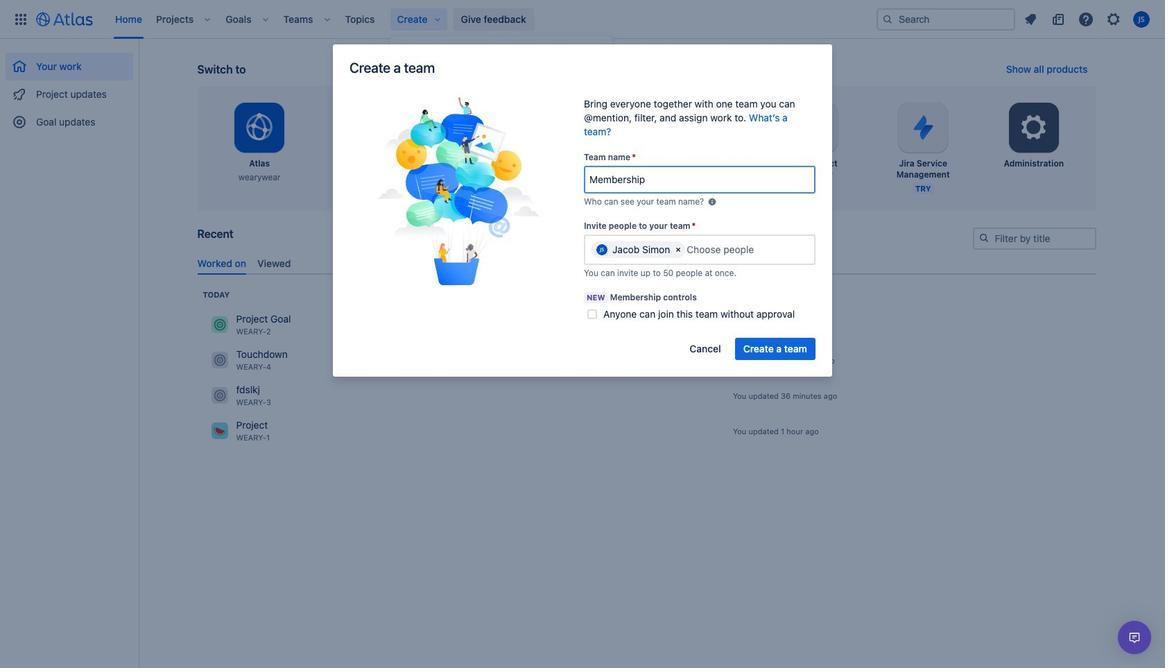 Task type: locate. For each thing, give the bounding box(es) containing it.
tab list
[[192, 252, 1102, 275]]

create a team image
[[376, 97, 541, 285]]

Search field
[[877, 8, 1016, 30]]

search image
[[882, 14, 894, 25]]

0 vertical spatial townsquare image
[[211, 352, 228, 369]]

townsquare image
[[211, 317, 228, 333]]

2 vertical spatial townsquare image
[[211, 423, 228, 439]]

townsquare image
[[211, 352, 228, 369], [211, 387, 228, 404], [211, 423, 228, 439]]

help image
[[1078, 11, 1095, 27]]

open intercom messenger image
[[1127, 629, 1143, 646]]

settings image
[[1018, 111, 1051, 144]]

banner
[[0, 0, 1166, 39]]

heading
[[203, 289, 230, 300]]

1 townsquare image from the top
[[211, 352, 228, 369]]

:dart: image
[[407, 103, 424, 119]]

:watermelon: image
[[407, 56, 424, 72]]

group
[[391, 36, 613, 233], [6, 39, 133, 140]]

1 vertical spatial townsquare image
[[211, 387, 228, 404]]

:watermelon: image
[[407, 56, 424, 72]]

:running_shirt_with_sash: image
[[407, 150, 424, 167]]

:dart: image
[[407, 103, 424, 119]]

e.g. HR Team, Redesign Project, Team Mango field
[[586, 167, 814, 192]]



Task type: vqa. For each thing, say whether or not it's contained in the screenshot.
Places
no



Task type: describe. For each thing, give the bounding box(es) containing it.
0 horizontal spatial group
[[6, 39, 133, 140]]

:running_shirt_with_sash: image
[[407, 150, 424, 167]]

3 townsquare image from the top
[[211, 423, 228, 439]]

:clap: image
[[407, 197, 424, 214]]

1 horizontal spatial group
[[391, 36, 613, 233]]

search image
[[979, 232, 990, 244]]

create a team element
[[361, 97, 556, 289]]

Filter by title field
[[974, 229, 1095, 248]]

2 townsquare image from the top
[[211, 387, 228, 404]]

:clap: image
[[407, 197, 424, 214]]

clear image
[[673, 244, 684, 255]]

top element
[[8, 0, 877, 39]]

Choose people text field
[[687, 243, 772, 257]]

your team name is visible to anyone in your organisation. it may be visible on work shared outside your organisation. image
[[707, 196, 718, 207]]



